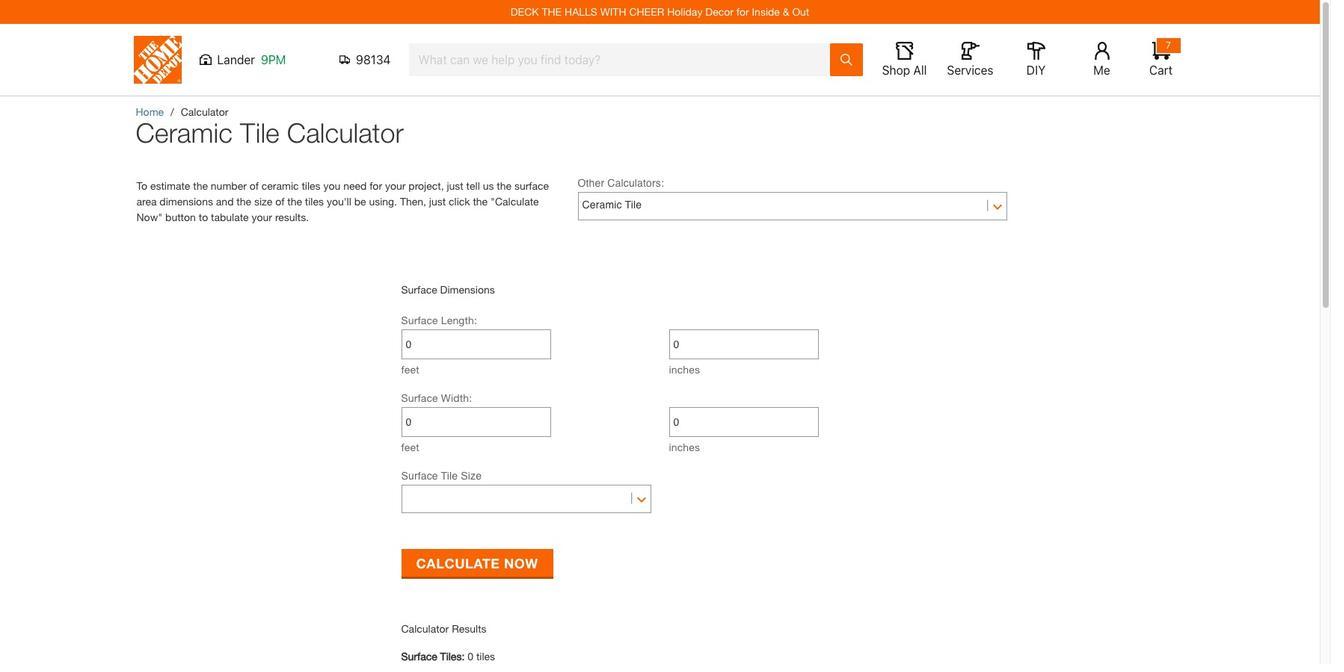 Task type: locate. For each thing, give the bounding box(es) containing it.
tile left size
[[441, 470, 458, 482]]

surface left width:
[[401, 392, 438, 405]]

just down project,
[[429, 195, 446, 208]]

feet for surface length:
[[401, 363, 419, 376]]

What can we help you find today? search field
[[418, 44, 829, 76]]

2 vertical spatial tile
[[441, 470, 458, 482]]

1 vertical spatial of
[[275, 195, 284, 208]]

just up click
[[447, 180, 464, 192]]

for left inside
[[737, 5, 749, 18]]

0 horizontal spatial your
[[252, 211, 272, 224]]

1 horizontal spatial ceramic
[[582, 199, 622, 211]]

surface left length:
[[401, 314, 438, 327]]

1 vertical spatial inches
[[669, 441, 700, 454]]

calculator
[[181, 105, 228, 118], [287, 117, 404, 149], [401, 623, 449, 636]]

1 surface from the top
[[401, 283, 437, 296]]

the right and
[[237, 195, 251, 208]]

cart 7
[[1150, 40, 1173, 77]]

ceramic
[[136, 117, 233, 149], [582, 199, 622, 211]]

surface up the surface length:
[[401, 283, 437, 296]]

1 horizontal spatial tile
[[441, 470, 458, 482]]

number
[[211, 180, 247, 192]]

dimensions
[[440, 283, 495, 296]]

ceramic down other
[[582, 199, 622, 211]]

0 horizontal spatial just
[[429, 195, 446, 208]]

ceramic inside ceramic tile popup button
[[582, 199, 622, 211]]

diy button
[[1012, 42, 1060, 78]]

1 horizontal spatial your
[[385, 180, 406, 192]]

1 vertical spatial for
[[370, 180, 382, 192]]

tile up ceramic
[[240, 117, 280, 149]]

decor
[[706, 5, 734, 18]]

for up using.
[[370, 180, 382, 192]]

0 vertical spatial your
[[385, 180, 406, 192]]

shop
[[882, 64, 910, 77]]

calculator up need on the top of page
[[287, 117, 404, 149]]

the
[[193, 180, 208, 192], [497, 180, 512, 192], [237, 195, 251, 208], [287, 195, 302, 208], [473, 195, 488, 208]]

tile down calculators:
[[625, 199, 642, 211]]

0
[[468, 651, 473, 663]]

1 inches from the top
[[669, 363, 700, 376]]

dimensions
[[160, 195, 213, 208]]

size
[[254, 195, 272, 208]]

tabulate
[[211, 211, 249, 224]]

surface tiles: 0 tiles
[[401, 651, 495, 663]]

home link
[[136, 105, 164, 118]]

tiles right 0
[[476, 651, 495, 663]]

tiles
[[302, 180, 321, 192], [305, 195, 324, 208], [476, 651, 495, 663]]

surface for surface tile size
[[401, 470, 438, 482]]

feet for surface width:
[[401, 441, 419, 454]]

the down tell
[[473, 195, 488, 208]]

1 vertical spatial just
[[429, 195, 446, 208]]

click
[[449, 195, 470, 208]]

calculate now
[[416, 555, 538, 572]]

surface left size
[[401, 470, 438, 482]]

deck the halls with cheer holiday decor for inside & out link
[[511, 5, 809, 18]]

98134 button
[[339, 52, 391, 67]]

0 vertical spatial just
[[447, 180, 464, 192]]

7
[[1166, 40, 1171, 51]]

now"
[[136, 211, 162, 224]]

feet
[[401, 363, 419, 376], [401, 441, 419, 454]]

1 vertical spatial feet
[[401, 441, 419, 454]]

width:
[[441, 392, 472, 405]]

now
[[504, 555, 538, 572]]

2 vertical spatial tiles
[[476, 651, 495, 663]]

of down ceramic
[[275, 195, 284, 208]]

and
[[216, 195, 234, 208]]

2 feet from the top
[[401, 441, 419, 454]]

your
[[385, 180, 406, 192], [252, 211, 272, 224]]

out
[[792, 5, 809, 18]]

0 horizontal spatial ceramic
[[136, 117, 233, 149]]

0 horizontal spatial for
[[370, 180, 382, 192]]

results
[[452, 623, 487, 636]]

services
[[947, 64, 994, 77]]

of
[[250, 180, 259, 192], [275, 195, 284, 208]]

1 vertical spatial ceramic
[[582, 199, 622, 211]]

surface left tiles:
[[401, 651, 437, 663]]

0 vertical spatial tile
[[240, 117, 280, 149]]

ceramic up the estimate
[[136, 117, 233, 149]]

1 horizontal spatial of
[[275, 195, 284, 208]]

just
[[447, 180, 464, 192], [429, 195, 446, 208]]

then,
[[400, 195, 426, 208]]

results.
[[275, 211, 309, 224]]

tile for surface tile size
[[441, 470, 458, 482]]

to estimate the number of ceramic tiles you need    for your project, just tell us the surface area dimensions    and the size of the tiles you'll be using. then, just click    the "calculate now" button to tabulate your results.
[[136, 180, 549, 224]]

the up results.
[[287, 195, 302, 208]]

your down size
[[252, 211, 272, 224]]

3 surface from the top
[[401, 392, 438, 405]]

2 horizontal spatial tile
[[625, 199, 642, 211]]

None number field
[[406, 331, 546, 359], [674, 331, 814, 359], [406, 408, 546, 437], [674, 408, 814, 437], [406, 331, 546, 359], [674, 331, 814, 359], [406, 408, 546, 437], [674, 408, 814, 437]]

98134
[[356, 53, 391, 67]]

ceramic inside home / calculator ceramic tile calculator
[[136, 117, 233, 149]]

ceramic tile button
[[582, 194, 1003, 216]]

0 vertical spatial ceramic
[[136, 117, 233, 149]]

me
[[1094, 64, 1110, 77]]

surface
[[401, 283, 437, 296], [401, 314, 438, 327], [401, 392, 438, 405], [401, 470, 438, 482], [401, 651, 437, 663]]

4 surface from the top
[[401, 470, 438, 482]]

to
[[199, 211, 208, 224]]

area
[[136, 195, 157, 208]]

the
[[542, 5, 562, 18]]

inches
[[669, 363, 700, 376], [669, 441, 700, 454]]

0 vertical spatial of
[[250, 180, 259, 192]]

0 vertical spatial inches
[[669, 363, 700, 376]]

tile
[[240, 117, 280, 149], [625, 199, 642, 211], [441, 470, 458, 482]]

project,
[[409, 180, 444, 192]]

tile inside popup button
[[625, 199, 642, 211]]

tiles down you
[[305, 195, 324, 208]]

ceramic
[[262, 180, 299, 192]]

surface
[[515, 180, 549, 192]]

2 surface from the top
[[401, 314, 438, 327]]

0 vertical spatial feet
[[401, 363, 419, 376]]

holiday
[[667, 5, 703, 18]]

1 feet from the top
[[401, 363, 419, 376]]

home / calculator ceramic tile calculator
[[136, 105, 404, 149]]

surface for surface dimensions
[[401, 283, 437, 296]]

for
[[737, 5, 749, 18], [370, 180, 382, 192]]

be
[[354, 195, 366, 208]]

tiles left you
[[302, 180, 321, 192]]

feet up surface tile size
[[401, 441, 419, 454]]

calculate now button
[[401, 550, 553, 577]]

me button
[[1078, 42, 1126, 78]]

1 horizontal spatial for
[[737, 5, 749, 18]]

0 horizontal spatial tile
[[240, 117, 280, 149]]

feet up surface width:
[[401, 363, 419, 376]]

surface width:
[[401, 392, 472, 405]]

us
[[483, 180, 494, 192]]

tell
[[466, 180, 480, 192]]

your up using.
[[385, 180, 406, 192]]

1 vertical spatial tile
[[625, 199, 642, 211]]

of up size
[[250, 180, 259, 192]]

length:
[[441, 314, 477, 327]]



Task type: describe. For each thing, give the bounding box(es) containing it.
cheer
[[629, 5, 664, 18]]

2 inches from the top
[[669, 441, 700, 454]]

home
[[136, 105, 164, 118]]

the right us
[[497, 180, 512, 192]]

the up dimensions
[[193, 180, 208, 192]]

"calculate
[[491, 195, 539, 208]]

for inside to estimate the number of ceramic tiles you need    for your project, just tell us the surface area dimensions    and the size of the tiles you'll be using. then, just click    the "calculate now" button to tabulate your results.
[[370, 180, 382, 192]]

halls
[[565, 5, 598, 18]]

you'll
[[327, 195, 351, 208]]

/
[[171, 105, 174, 118]]

1 vertical spatial tiles
[[305, 195, 324, 208]]

5 surface from the top
[[401, 651, 437, 663]]

tile inside home / calculator ceramic tile calculator
[[240, 117, 280, 149]]

&
[[783, 5, 789, 18]]

calculator results
[[401, 623, 487, 636]]

using.
[[369, 195, 397, 208]]

1 horizontal spatial just
[[447, 180, 464, 192]]

ceramic tile
[[582, 199, 642, 211]]

calculator up 'surface tiles: 0 tiles'
[[401, 623, 449, 636]]

button
[[165, 211, 196, 224]]

surface for surface length:
[[401, 314, 438, 327]]

surface for surface width:
[[401, 392, 438, 405]]

services button
[[947, 42, 994, 78]]

other calculators:
[[578, 177, 664, 189]]

calculators:
[[608, 177, 664, 189]]

surface dimensions
[[401, 283, 495, 296]]

deck
[[511, 5, 539, 18]]

0 horizontal spatial of
[[250, 180, 259, 192]]

tile for ceramic tile
[[625, 199, 642, 211]]

deck the halls with cheer holiday decor for inside & out
[[511, 5, 809, 18]]

the home depot logo image
[[134, 36, 181, 84]]

0 vertical spatial for
[[737, 5, 749, 18]]

all
[[914, 64, 927, 77]]

cart
[[1150, 64, 1173, 77]]

with
[[600, 5, 626, 18]]

shop all
[[882, 64, 927, 77]]

size
[[461, 470, 482, 482]]

lander
[[217, 53, 255, 67]]

need
[[343, 180, 367, 192]]

other
[[578, 177, 605, 189]]

9pm
[[261, 53, 286, 67]]

inside
[[752, 5, 780, 18]]

estimate
[[150, 180, 190, 192]]

0 vertical spatial tiles
[[302, 180, 321, 192]]

you
[[323, 180, 341, 192]]

surface tile size
[[401, 470, 482, 482]]

surface length:
[[401, 314, 477, 327]]

diy
[[1027, 64, 1046, 77]]

calculator right /
[[181, 105, 228, 118]]

lander 9pm
[[217, 53, 286, 67]]

1 vertical spatial your
[[252, 211, 272, 224]]

to
[[136, 180, 147, 192]]

shop all button
[[881, 42, 929, 78]]

calculate
[[416, 555, 500, 572]]

tiles:
[[440, 651, 465, 663]]



Task type: vqa. For each thing, say whether or not it's contained in the screenshot.
the '98134' button
yes



